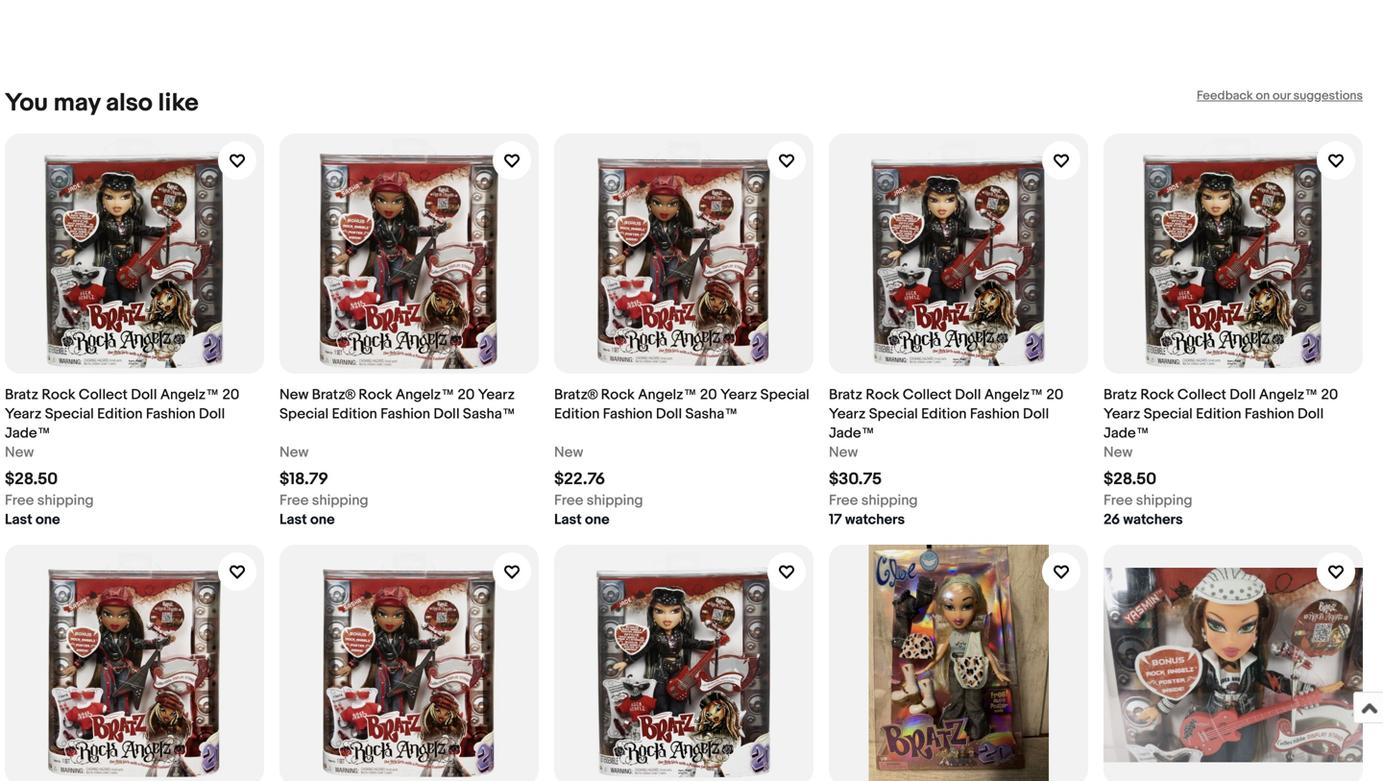 Task type: vqa. For each thing, say whether or not it's contained in the screenshot.
Sasha™ inside the New Bratz® Rock Angelz™ 20 Yearz Special Edition Fashion Doll Sasha™
yes



Task type: locate. For each thing, give the bounding box(es) containing it.
last inside bratz rock collect doll angelz™ 20 yearz special edition fashion doll jade™ new $28.50 free shipping last one
[[5, 511, 32, 528]]

free shipping text field down $30.75 text field
[[829, 491, 918, 510]]

yearz inside 'bratz rock collect doll angelz™ 20 yearz special edition fashion doll jade™ new $30.75 free shipping 17 watchers'
[[829, 405, 866, 423]]

1 horizontal spatial last
[[280, 511, 307, 528]]

0 horizontal spatial watchers
[[845, 511, 905, 528]]

bratz for bratz rock collect doll angelz™ 20 yearz special edition fashion doll jade™ new $30.75 free shipping 17 watchers
[[829, 386, 863, 404]]

$28.50 for bratz rock collect doll angelz™ 20 yearz special edition fashion doll jade™ new $28.50 free shipping last one
[[5, 469, 58, 489]]

1 bratz from the left
[[5, 386, 38, 404]]

3 jade™ from the left
[[1104, 425, 1150, 442]]

bratz inside 'bratz rock collect doll angelz™ 20 yearz special edition fashion doll jade™ new $30.75 free shipping 17 watchers'
[[829, 386, 863, 404]]

1 jade™ from the left
[[5, 425, 51, 442]]

fashion inside 'bratz rock collect doll angelz™ 20 yearz special edition fashion doll jade™ new $30.75 free shipping 17 watchers'
[[970, 405, 1020, 423]]

one for $22.76
[[585, 511, 610, 528]]

26 watchers text field
[[1104, 510, 1183, 529]]

bratz up $28.50 text field
[[5, 386, 38, 404]]

$28.50 text field
[[1104, 469, 1157, 489]]

$28.50 text field
[[5, 469, 58, 489]]

rock
[[42, 386, 75, 404], [359, 386, 392, 404], [601, 386, 635, 404], [866, 386, 900, 404], [1141, 386, 1175, 404]]

sasha™ inside new bratz® rock angelz™ 20 yearz special edition fashion doll sasha™
[[463, 405, 516, 423]]

rock inside bratz rock collect doll angelz™ 20 yearz special edition fashion doll jade™ new $28.50 free shipping last one
[[42, 386, 75, 404]]

new text field up $28.50 text field
[[5, 443, 34, 462]]

3 shipping from the left
[[587, 492, 643, 509]]

4 edition from the left
[[921, 405, 967, 423]]

yearz inside bratz rock collect doll angelz™ 20 yearz special edition fashion doll jade™ new $28.50 free shipping 26 watchers
[[1104, 405, 1141, 423]]

2 horizontal spatial one
[[585, 511, 610, 528]]

4 free shipping text field from the left
[[829, 491, 918, 510]]

1 new text field from the left
[[554, 443, 583, 462]]

rock inside 'bratz rock collect doll angelz™ 20 yearz special edition fashion doll jade™ new $30.75 free shipping 17 watchers'
[[866, 386, 900, 404]]

2 jade™ from the left
[[829, 425, 875, 442]]

yearz inside new bratz® rock angelz™ 20 yearz special edition fashion doll sasha™
[[478, 386, 515, 404]]

0 horizontal spatial collect
[[79, 386, 128, 404]]

$28.50 inside bratz rock collect doll angelz™ 20 yearz special edition fashion doll jade™ new $28.50 free shipping last one
[[5, 469, 58, 489]]

sasha™
[[463, 405, 516, 423], [685, 405, 738, 423]]

3 last from the left
[[554, 511, 582, 528]]

0 horizontal spatial last
[[5, 511, 32, 528]]

2 sasha™ from the left
[[685, 405, 738, 423]]

jade™ inside 'bratz rock collect doll angelz™ 20 yearz special edition fashion doll jade™ new $30.75 free shipping 17 watchers'
[[829, 425, 875, 442]]

new text field up $30.75 text field
[[829, 443, 858, 462]]

17
[[829, 511, 842, 528]]

special inside 'bratz rock collect doll angelz™ 20 yearz special edition fashion doll jade™ new $30.75 free shipping 17 watchers'
[[869, 405, 918, 423]]

jade™ up $30.75 text field
[[829, 425, 875, 442]]

new text field up $18.79
[[280, 443, 309, 462]]

3 free shipping text field from the left
[[554, 491, 643, 510]]

rock inside new bratz® rock angelz™ 20 yearz special edition fashion doll sasha™
[[359, 386, 392, 404]]

jade™ up $28.50 text field
[[5, 425, 51, 442]]

4 20 from the left
[[1047, 386, 1064, 404]]

bratz for bratz rock collect doll angelz™ 20 yearz special edition fashion doll jade™ new $28.50 free shipping 26 watchers
[[1104, 386, 1137, 404]]

bratz® up $22.76
[[554, 386, 598, 404]]

free inside bratz rock collect doll angelz™ 20 yearz special edition fashion doll jade™ new $28.50 free shipping 26 watchers
[[1104, 492, 1133, 509]]

0 horizontal spatial bratz®
[[312, 386, 355, 404]]

new inside 'bratz rock collect doll angelz™ 20 yearz special edition fashion doll jade™ new $30.75 free shipping 17 watchers'
[[829, 444, 858, 461]]

2 one from the left
[[310, 511, 335, 528]]

$18.79 text field
[[280, 469, 328, 489]]

$28.50 inside bratz rock collect doll angelz™ 20 yearz special edition fashion doll jade™ new $28.50 free shipping 26 watchers
[[1104, 469, 1157, 489]]

one down $28.50 text field
[[36, 511, 60, 528]]

Free shipping text field
[[1104, 491, 1193, 510]]

4 fashion from the left
[[970, 405, 1020, 423]]

2 last from the left
[[280, 511, 307, 528]]

you
[[5, 88, 48, 118]]

edition
[[97, 405, 143, 423], [332, 405, 377, 423], [554, 405, 600, 423], [921, 405, 967, 423], [1196, 405, 1242, 423]]

5 shipping from the left
[[1136, 492, 1193, 509]]

4 angelz™ from the left
[[985, 386, 1043, 404]]

new text field up $22.76 text field on the left bottom
[[554, 443, 583, 462]]

last one text field for $28.50
[[5, 510, 60, 529]]

shipping inside bratz rock collect doll angelz™ 20 yearz special edition fashion doll jade™ new $28.50 free shipping last one
[[37, 492, 94, 509]]

3 collect from the left
[[1178, 386, 1227, 404]]

free shipping text field down $22.76 text field on the left bottom
[[554, 491, 643, 510]]

1 free shipping text field from the left
[[5, 491, 94, 510]]

0 horizontal spatial sasha™
[[463, 405, 516, 423]]

2 free shipping text field from the left
[[280, 491, 369, 510]]

5 20 from the left
[[1321, 386, 1339, 404]]

bratz® inside new bratz® rock angelz™ 20 yearz special edition fashion doll sasha™
[[312, 386, 355, 404]]

3 one from the left
[[585, 511, 610, 528]]

$22.76
[[554, 469, 605, 489]]

0 horizontal spatial last one text field
[[5, 510, 60, 529]]

20 inside new bratz® rock angelz™ 20 yearz special edition fashion doll sasha™
[[458, 386, 475, 404]]

1 horizontal spatial new text field
[[829, 443, 858, 462]]

$28.50
[[5, 469, 58, 489], [1104, 469, 1157, 489]]

$30.75
[[829, 469, 882, 489]]

edition inside bratz® rock angelz™ 20 yearz special edition fashion doll sasha™
[[554, 405, 600, 423]]

doll inside bratz® rock angelz™ 20 yearz special edition fashion doll sasha™
[[656, 405, 682, 423]]

2 angelz™ from the left
[[396, 386, 455, 404]]

angelz™ for bratz rock collect doll angelz™ 20 yearz special edition fashion doll jade™ new $28.50 free shipping last one
[[160, 386, 219, 404]]

3 bratz from the left
[[1104, 386, 1137, 404]]

free
[[5, 492, 34, 509], [280, 492, 309, 509], [554, 492, 584, 509], [829, 492, 858, 509], [1104, 492, 1133, 509]]

1 horizontal spatial last one text field
[[280, 510, 335, 529]]

1 horizontal spatial sasha™
[[685, 405, 738, 423]]

1 last one text field from the left
[[5, 510, 60, 529]]

shipping inside 'bratz rock collect doll angelz™ 20 yearz special edition fashion doll jade™ new $30.75 free shipping 17 watchers'
[[862, 492, 918, 509]]

edition for bratz rock collect doll angelz™ 20 yearz special edition fashion doll jade™ new $28.50 free shipping last one
[[97, 405, 143, 423]]

2 edition from the left
[[332, 405, 377, 423]]

0 horizontal spatial new text field
[[554, 443, 583, 462]]

2 fashion from the left
[[381, 405, 430, 423]]

new text field for $30.75
[[829, 443, 858, 462]]

free inside new $22.76 free shipping last one
[[554, 492, 584, 509]]

20 inside bratz rock collect doll angelz™ 20 yearz special edition fashion doll jade™ new $28.50 free shipping last one
[[222, 386, 239, 404]]

collect inside bratz rock collect doll angelz™ 20 yearz special edition fashion doll jade™ new $28.50 free shipping last one
[[79, 386, 128, 404]]

shipping inside bratz rock collect doll angelz™ 20 yearz special edition fashion doll jade™ new $28.50 free shipping 26 watchers
[[1136, 492, 1193, 509]]

2 new text field from the left
[[829, 443, 858, 462]]

2 last one text field from the left
[[280, 510, 335, 529]]

0 horizontal spatial jade™
[[5, 425, 51, 442]]

jade™ for bratz rock collect doll angelz™ 20 yearz special edition fashion doll jade™ new $28.50 free shipping 26 watchers
[[1104, 425, 1150, 442]]

bratz up $30.75
[[829, 386, 863, 404]]

collect inside 'bratz rock collect doll angelz™ 20 yearz special edition fashion doll jade™ new $30.75 free shipping 17 watchers'
[[903, 386, 952, 404]]

1 horizontal spatial one
[[310, 511, 335, 528]]

fashion inside bratz rock collect doll angelz™ 20 yearz special edition fashion doll jade™ new $28.50 free shipping last one
[[146, 405, 196, 423]]

watchers right 17
[[845, 511, 905, 528]]

angelz™ inside bratz rock collect doll angelz™ 20 yearz special edition fashion doll jade™ new $28.50 free shipping 26 watchers
[[1259, 386, 1318, 404]]

bratz up $28.50 text box on the bottom
[[1104, 386, 1137, 404]]

bratz®
[[312, 386, 355, 404], [554, 386, 598, 404]]

1 bratz® from the left
[[312, 386, 355, 404]]

1 horizontal spatial jade™
[[829, 425, 875, 442]]

1 last from the left
[[5, 511, 32, 528]]

free down $28.50 text field
[[5, 492, 34, 509]]

collect for bratz rock collect doll angelz™ 20 yearz special edition fashion doll jade™ new $30.75 free shipping 17 watchers
[[903, 386, 952, 404]]

1 collect from the left
[[79, 386, 128, 404]]

1 $28.50 from the left
[[5, 469, 58, 489]]

1 edition from the left
[[97, 405, 143, 423]]

4 rock from the left
[[866, 386, 900, 404]]

bratz inside bratz rock collect doll angelz™ 20 yearz special edition fashion doll jade™ new $28.50 free shipping 26 watchers
[[1104, 386, 1137, 404]]

jade™ up $28.50 text box on the bottom
[[1104, 425, 1150, 442]]

4 free from the left
[[829, 492, 858, 509]]

angelz™ for bratz rock collect doll angelz™ 20 yearz special edition fashion doll jade™ new $30.75 free shipping 17 watchers
[[985, 386, 1043, 404]]

5 free from the left
[[1104, 492, 1133, 509]]

new text field up $28.50 text box on the bottom
[[1104, 443, 1133, 462]]

last inside new $22.76 free shipping last one
[[554, 511, 582, 528]]

free up last one text box
[[554, 492, 584, 509]]

one down $22.76 text field on the left bottom
[[585, 511, 610, 528]]

watchers down free shipping text field
[[1124, 511, 1183, 528]]

shipping up last one text box
[[587, 492, 643, 509]]

2 20 from the left
[[458, 386, 475, 404]]

special
[[761, 386, 810, 404], [45, 405, 94, 423], [280, 405, 329, 423], [869, 405, 918, 423], [1144, 405, 1193, 423]]

1 horizontal spatial bratz®
[[554, 386, 598, 404]]

New text field
[[5, 443, 34, 462], [280, 443, 309, 462], [1104, 443, 1133, 462]]

watchers for $28.50
[[1124, 511, 1183, 528]]

$30.75 text field
[[829, 469, 882, 489]]

collect inside bratz rock collect doll angelz™ 20 yearz special edition fashion doll jade™ new $28.50 free shipping 26 watchers
[[1178, 386, 1227, 404]]

collect for bratz rock collect doll angelz™ 20 yearz special edition fashion doll jade™ new $28.50 free shipping last one
[[79, 386, 128, 404]]

new inside new bratz® rock angelz™ 20 yearz special edition fashion doll sasha™
[[280, 386, 309, 404]]

collect
[[79, 386, 128, 404], [903, 386, 952, 404], [1178, 386, 1227, 404]]

1 new text field from the left
[[5, 443, 34, 462]]

20 for bratz rock collect doll angelz™ 20 yearz special edition fashion doll jade™ new $28.50 free shipping 26 watchers
[[1321, 386, 1339, 404]]

2 bratz® from the left
[[554, 386, 598, 404]]

5 angelz™ from the left
[[1259, 386, 1318, 404]]

1 sasha™ from the left
[[463, 405, 516, 423]]

feedback on our suggestions
[[1197, 88, 1363, 103]]

3 fashion from the left
[[603, 405, 653, 423]]

jade™
[[5, 425, 51, 442], [829, 425, 875, 442], [1104, 425, 1150, 442]]

2 bratz from the left
[[829, 386, 863, 404]]

shipping inside new $22.76 free shipping last one
[[587, 492, 643, 509]]

2 collect from the left
[[903, 386, 952, 404]]

last
[[5, 511, 32, 528], [280, 511, 307, 528], [554, 511, 582, 528]]

2 horizontal spatial collect
[[1178, 386, 1227, 404]]

new inside bratz rock collect doll angelz™ 20 yearz special edition fashion doll jade™ new $28.50 free shipping 26 watchers
[[1104, 444, 1133, 461]]

rock inside bratz rock collect doll angelz™ 20 yearz special edition fashion doll jade™ new $28.50 free shipping 26 watchers
[[1141, 386, 1175, 404]]

3 20 from the left
[[700, 386, 717, 404]]

free inside bratz rock collect doll angelz™ 20 yearz special edition fashion doll jade™ new $28.50 free shipping last one
[[5, 492, 34, 509]]

fashion
[[146, 405, 196, 423], [381, 405, 430, 423], [603, 405, 653, 423], [970, 405, 1020, 423], [1245, 405, 1295, 423]]

free shipping text field for $28.50
[[5, 491, 94, 510]]

last down $28.50 text field
[[5, 511, 32, 528]]

watchers inside bratz rock collect doll angelz™ 20 yearz special edition fashion doll jade™ new $28.50 free shipping 26 watchers
[[1124, 511, 1183, 528]]

bratz® inside bratz® rock angelz™ 20 yearz special edition fashion doll sasha™
[[554, 386, 598, 404]]

2 horizontal spatial new text field
[[1104, 443, 1133, 462]]

1 watchers from the left
[[845, 511, 905, 528]]

5 rock from the left
[[1141, 386, 1175, 404]]

2 free from the left
[[280, 492, 309, 509]]

special inside bratz rock collect doll angelz™ 20 yearz special edition fashion doll jade™ new $28.50 free shipping last one
[[45, 405, 94, 423]]

20 inside bratz rock collect doll angelz™ 20 yearz special edition fashion doll jade™ new $28.50 free shipping 26 watchers
[[1321, 386, 1339, 404]]

you may also like
[[5, 88, 199, 118]]

yearz inside bratz rock collect doll angelz™ 20 yearz special edition fashion doll jade™ new $28.50 free shipping last one
[[5, 405, 42, 423]]

bratz inside bratz rock collect doll angelz™ 20 yearz special edition fashion doll jade™ new $28.50 free shipping last one
[[5, 386, 38, 404]]

New text field
[[554, 443, 583, 462], [829, 443, 858, 462]]

0 horizontal spatial new text field
[[5, 443, 34, 462]]

1 fashion from the left
[[146, 405, 196, 423]]

last down $22.76
[[554, 511, 582, 528]]

1 free from the left
[[5, 492, 34, 509]]

special inside bratz rock collect doll angelz™ 20 yearz special edition fashion doll jade™ new $28.50 free shipping 26 watchers
[[1144, 405, 1193, 423]]

list
[[5, 118, 1379, 781]]

new
[[280, 386, 309, 404], [5, 444, 34, 461], [280, 444, 309, 461], [554, 444, 583, 461], [829, 444, 858, 461], [1104, 444, 1133, 461]]

bratz for bratz rock collect doll angelz™ 20 yearz special edition fashion doll jade™ new $28.50 free shipping last one
[[5, 386, 38, 404]]

free shipping text field down $18.79 text field
[[280, 491, 369, 510]]

shipping
[[37, 492, 94, 509], [312, 492, 369, 509], [587, 492, 643, 509], [862, 492, 918, 509], [1136, 492, 1193, 509]]

angelz™ inside bratz® rock angelz™ 20 yearz special edition fashion doll sasha™
[[638, 386, 697, 404]]

3 angelz™ from the left
[[638, 386, 697, 404]]

1 angelz™ from the left
[[160, 386, 219, 404]]

watchers
[[845, 511, 905, 528], [1124, 511, 1183, 528]]

1 horizontal spatial new text field
[[280, 443, 309, 462]]

last one text field down $28.50 text field
[[5, 510, 60, 529]]

2 new text field from the left
[[280, 443, 309, 462]]

one inside new $18.79 free shipping last one
[[310, 511, 335, 528]]

doll inside new bratz® rock angelz™ 20 yearz special edition fashion doll sasha™
[[434, 405, 460, 423]]

free for bratz rock collect doll angelz™ 20 yearz special edition fashion doll jade™ new $30.75 free shipping 17 watchers
[[829, 492, 858, 509]]

one
[[36, 511, 60, 528], [310, 511, 335, 528], [585, 511, 610, 528]]

jade™ inside bratz rock collect doll angelz™ 20 yearz special edition fashion doll jade™ new $28.50 free shipping last one
[[5, 425, 51, 442]]

shipping up 17 watchers text box
[[862, 492, 918, 509]]

0 horizontal spatial $28.50
[[5, 469, 58, 489]]

new text field for new $18.79 free shipping last one
[[280, 443, 309, 462]]

1 one from the left
[[36, 511, 60, 528]]

angelz™ inside bratz rock collect doll angelz™ 20 yearz special edition fashion doll jade™ new $28.50 free shipping last one
[[160, 386, 219, 404]]

shipping down $28.50 text field
[[37, 492, 94, 509]]

edition inside bratz rock collect doll angelz™ 20 yearz special edition fashion doll jade™ new $28.50 free shipping 26 watchers
[[1196, 405, 1242, 423]]

20 inside 'bratz rock collect doll angelz™ 20 yearz special edition fashion doll jade™ new $30.75 free shipping 17 watchers'
[[1047, 386, 1064, 404]]

3 edition from the left
[[554, 405, 600, 423]]

Free shipping text field
[[5, 491, 94, 510], [280, 491, 369, 510], [554, 491, 643, 510], [829, 491, 918, 510]]

special inside bratz® rock angelz™ 20 yearz special edition fashion doll sasha™
[[761, 386, 810, 404]]

4 shipping from the left
[[862, 492, 918, 509]]

free shipping text field down $28.50 text field
[[5, 491, 94, 510]]

bratz® up $18.79 text field
[[312, 386, 355, 404]]

angelz™ inside 'bratz rock collect doll angelz™ 20 yearz special edition fashion doll jade™ new $30.75 free shipping 17 watchers'
[[985, 386, 1043, 404]]

free shipping text field for $18.79
[[280, 491, 369, 510]]

shipping down $18.79 text field
[[312, 492, 369, 509]]

special for bratz rock collect doll angelz™ 20 yearz special edition fashion doll jade™ new $28.50 free shipping last one
[[45, 405, 94, 423]]

3 new text field from the left
[[1104, 443, 1133, 462]]

2 horizontal spatial last
[[554, 511, 582, 528]]

fashion inside bratz® rock angelz™ 20 yearz special edition fashion doll sasha™
[[603, 405, 653, 423]]

free up 26 on the bottom right of the page
[[1104, 492, 1133, 509]]

3 free from the left
[[554, 492, 584, 509]]

2 shipping from the left
[[312, 492, 369, 509]]

fashion inside bratz rock collect doll angelz™ 20 yearz special edition fashion doll jade™ new $28.50 free shipping 26 watchers
[[1245, 405, 1295, 423]]

yearz for bratz rock collect doll angelz™ 20 yearz special edition fashion doll jade™ new $30.75 free shipping 17 watchers
[[829, 405, 866, 423]]

yearz
[[478, 386, 515, 404], [721, 386, 757, 404], [5, 405, 42, 423], [829, 405, 866, 423], [1104, 405, 1141, 423]]

0 horizontal spatial bratz
[[5, 386, 38, 404]]

1 rock from the left
[[42, 386, 75, 404]]

bratz
[[5, 386, 38, 404], [829, 386, 863, 404], [1104, 386, 1137, 404]]

edition for bratz rock collect doll angelz™ 20 yearz special edition fashion doll jade™ new $28.50 free shipping 26 watchers
[[1196, 405, 1242, 423]]

edition inside bratz rock collect doll angelz™ 20 yearz special edition fashion doll jade™ new $28.50 free shipping last one
[[97, 405, 143, 423]]

2 horizontal spatial jade™
[[1104, 425, 1150, 442]]

shipping inside new $18.79 free shipping last one
[[312, 492, 369, 509]]

yearz for bratz rock collect doll angelz™ 20 yearz special edition fashion doll jade™ new $28.50 free shipping 26 watchers
[[1104, 405, 1141, 423]]

special inside new bratz® rock angelz™ 20 yearz special edition fashion doll sasha™
[[280, 405, 329, 423]]

5 fashion from the left
[[1245, 405, 1295, 423]]

2 watchers from the left
[[1124, 511, 1183, 528]]

angelz™
[[160, 386, 219, 404], [396, 386, 455, 404], [638, 386, 697, 404], [985, 386, 1043, 404], [1259, 386, 1318, 404]]

jade™ inside bratz rock collect doll angelz™ 20 yearz special edition fashion doll jade™ new $28.50 free shipping 26 watchers
[[1104, 425, 1150, 442]]

1 horizontal spatial collect
[[903, 386, 952, 404]]

Last one text field
[[5, 510, 60, 529], [280, 510, 335, 529]]

free inside 'bratz rock collect doll angelz™ 20 yearz special edition fashion doll jade™ new $30.75 free shipping 17 watchers'
[[829, 492, 858, 509]]

$22.76 text field
[[554, 469, 605, 489]]

1 horizontal spatial bratz
[[829, 386, 863, 404]]

doll
[[131, 386, 157, 404], [955, 386, 981, 404], [1230, 386, 1256, 404], [199, 405, 225, 423], [434, 405, 460, 423], [656, 405, 682, 423], [1023, 405, 1049, 423], [1298, 405, 1324, 423]]

shipping for bratz rock collect doll angelz™ 20 yearz special edition fashion doll jade™ new $28.50 free shipping 26 watchers
[[1136, 492, 1193, 509]]

shipping up 26 watchers text box
[[1136, 492, 1193, 509]]

last inside new $18.79 free shipping last one
[[280, 511, 307, 528]]

2 rock from the left
[[359, 386, 392, 404]]

1 shipping from the left
[[37, 492, 94, 509]]

one inside new $22.76 free shipping last one
[[585, 511, 610, 528]]

free up 17
[[829, 492, 858, 509]]

free down $18.79
[[280, 492, 309, 509]]

shipping for bratz rock collect doll angelz™ 20 yearz special edition fashion doll jade™ new $30.75 free shipping 17 watchers
[[862, 492, 918, 509]]

1 horizontal spatial $28.50
[[1104, 469, 1157, 489]]

rock inside bratz® rock angelz™ 20 yearz special edition fashion doll sasha™
[[601, 386, 635, 404]]

3 rock from the left
[[601, 386, 635, 404]]

last one text field down $18.79 text field
[[280, 510, 335, 529]]

watchers inside 'bratz rock collect doll angelz™ 20 yearz special edition fashion doll jade™ new $30.75 free shipping 17 watchers'
[[845, 511, 905, 528]]

last down $18.79
[[280, 511, 307, 528]]

17 watchers text field
[[829, 510, 905, 529]]

2 $28.50 from the left
[[1104, 469, 1157, 489]]

5 edition from the left
[[1196, 405, 1242, 423]]

edition inside 'bratz rock collect doll angelz™ 20 yearz special edition fashion doll jade™ new $30.75 free shipping 17 watchers'
[[921, 405, 967, 423]]

1 20 from the left
[[222, 386, 239, 404]]

20
[[222, 386, 239, 404], [458, 386, 475, 404], [700, 386, 717, 404], [1047, 386, 1064, 404], [1321, 386, 1339, 404]]

one down $18.79 text field
[[310, 511, 335, 528]]

0 horizontal spatial one
[[36, 511, 60, 528]]

1 horizontal spatial watchers
[[1124, 511, 1183, 528]]

2 horizontal spatial bratz
[[1104, 386, 1137, 404]]

new text field for bratz rock collect doll angelz™ 20 yearz special edition fashion doll jade™ new $28.50 free shipping 26 watchers
[[1104, 443, 1133, 462]]

26
[[1104, 511, 1120, 528]]



Task type: describe. For each thing, give the bounding box(es) containing it.
on
[[1256, 88, 1270, 103]]

rock for bratz rock collect doll angelz™ 20 yearz special edition fashion doll jade™ new $28.50 free shipping 26 watchers
[[1141, 386, 1175, 404]]

rock for bratz rock collect doll angelz™ 20 yearz special edition fashion doll jade™ new $30.75 free shipping 17 watchers
[[866, 386, 900, 404]]

watchers for $30.75
[[845, 511, 905, 528]]

bratz® rock angelz™ 20 yearz special edition fashion doll sasha™
[[554, 386, 810, 423]]

Last one text field
[[554, 510, 610, 529]]

edition inside new bratz® rock angelz™ 20 yearz special edition fashion doll sasha™
[[332, 405, 377, 423]]

bratz rock collect doll angelz™ 20 yearz special edition fashion doll jade™ new $28.50 free shipping 26 watchers
[[1104, 386, 1339, 528]]

rock for bratz® rock angelz™ 20 yearz special edition fashion doll sasha™
[[601, 386, 635, 404]]

special for bratz rock collect doll angelz™ 20 yearz special edition fashion doll jade™ new $30.75 free shipping 17 watchers
[[869, 405, 918, 423]]

one inside bratz rock collect doll angelz™ 20 yearz special edition fashion doll jade™ new $28.50 free shipping last one
[[36, 511, 60, 528]]

20 for bratz rock collect doll angelz™ 20 yearz special edition fashion doll jade™ new $28.50 free shipping last one
[[222, 386, 239, 404]]

shipping for bratz rock collect doll angelz™ 20 yearz special edition fashion doll jade™ new $28.50 free shipping last one
[[37, 492, 94, 509]]

fashion for bratz rock collect doll angelz™ 20 yearz special edition fashion doll jade™ new $28.50 free shipping 26 watchers
[[1245, 405, 1295, 423]]

free for bratz rock collect doll angelz™ 20 yearz special edition fashion doll jade™ new $28.50 free shipping 26 watchers
[[1104, 492, 1133, 509]]

our
[[1273, 88, 1291, 103]]

new $18.79 free shipping last one
[[280, 444, 369, 528]]

special for bratz rock collect doll angelz™ 20 yearz special edition fashion doll jade™ new $28.50 free shipping 26 watchers
[[1144, 405, 1193, 423]]

20 for bratz rock collect doll angelz™ 20 yearz special edition fashion doll jade™ new $30.75 free shipping 17 watchers
[[1047, 386, 1064, 404]]

fashion for bratz rock collect doll angelz™ 20 yearz special edition fashion doll jade™ new $28.50 free shipping last one
[[146, 405, 196, 423]]

sasha™ inside bratz® rock angelz™ 20 yearz special edition fashion doll sasha™
[[685, 405, 738, 423]]

yearz for bratz rock collect doll angelz™ 20 yearz special edition fashion doll jade™ new $28.50 free shipping last one
[[5, 405, 42, 423]]

new $22.76 free shipping last one
[[554, 444, 643, 528]]

angelz™ inside new bratz® rock angelz™ 20 yearz special edition fashion doll sasha™
[[396, 386, 455, 404]]

edition for bratz rock collect doll angelz™ 20 yearz special edition fashion doll jade™ new $30.75 free shipping 17 watchers
[[921, 405, 967, 423]]

jade™ for bratz rock collect doll angelz™ 20 yearz special edition fashion doll jade™ new $30.75 free shipping 17 watchers
[[829, 425, 875, 442]]

last for $22.76
[[554, 511, 582, 528]]

fashion for bratz rock collect doll angelz™ 20 yearz special edition fashion doll jade™ new $30.75 free shipping 17 watchers
[[970, 405, 1020, 423]]

may
[[54, 88, 100, 118]]

new bratz® rock angelz™ 20 yearz special edition fashion doll sasha™
[[280, 386, 516, 423]]

last one text field for $18.79
[[280, 510, 335, 529]]

rock for bratz rock collect doll angelz™ 20 yearz special edition fashion doll jade™ new $28.50 free shipping last one
[[42, 386, 75, 404]]

bratz rock collect doll angelz™ 20 yearz special edition fashion doll jade™ new $30.75 free shipping 17 watchers
[[829, 386, 1064, 528]]

$28.50 for bratz rock collect doll angelz™ 20 yearz special edition fashion doll jade™ new $28.50 free shipping 26 watchers
[[1104, 469, 1157, 489]]

also
[[106, 88, 153, 118]]

like
[[158, 88, 199, 118]]

free shipping text field for $30.75
[[829, 491, 918, 510]]

bratz rock collect doll angelz™ 20 yearz special edition fashion doll jade™ new $28.50 free shipping last one
[[5, 386, 239, 528]]

new text field for $22.76
[[554, 443, 583, 462]]

new inside new $22.76 free shipping last one
[[554, 444, 583, 461]]

new text field for bratz rock collect doll angelz™ 20 yearz special edition fashion doll jade™ new $28.50 free shipping last one
[[5, 443, 34, 462]]

20 inside bratz® rock angelz™ 20 yearz special edition fashion doll sasha™
[[700, 386, 717, 404]]

list containing $28.50
[[5, 118, 1379, 781]]

one for $18.79
[[310, 511, 335, 528]]

fashion inside new bratz® rock angelz™ 20 yearz special edition fashion doll sasha™
[[381, 405, 430, 423]]

angelz™ for bratz rock collect doll angelz™ 20 yearz special edition fashion doll jade™ new $28.50 free shipping 26 watchers
[[1259, 386, 1318, 404]]

$18.79
[[280, 469, 328, 489]]

last for $18.79
[[280, 511, 307, 528]]

suggestions
[[1294, 88, 1363, 103]]

yearz inside bratz® rock angelz™ 20 yearz special edition fashion doll sasha™
[[721, 386, 757, 404]]

free for bratz rock collect doll angelz™ 20 yearz special edition fashion doll jade™ new $28.50 free shipping last one
[[5, 492, 34, 509]]

new inside new $18.79 free shipping last one
[[280, 444, 309, 461]]

jade™ for bratz rock collect doll angelz™ 20 yearz special edition fashion doll jade™ new $28.50 free shipping last one
[[5, 425, 51, 442]]

free shipping text field for $22.76
[[554, 491, 643, 510]]

new inside bratz rock collect doll angelz™ 20 yearz special edition fashion doll jade™ new $28.50 free shipping last one
[[5, 444, 34, 461]]

free inside new $18.79 free shipping last one
[[280, 492, 309, 509]]

feedback on our suggestions link
[[1197, 88, 1363, 103]]

collect for bratz rock collect doll angelz™ 20 yearz special edition fashion doll jade™ new $28.50 free shipping 26 watchers
[[1178, 386, 1227, 404]]

feedback
[[1197, 88, 1253, 103]]



